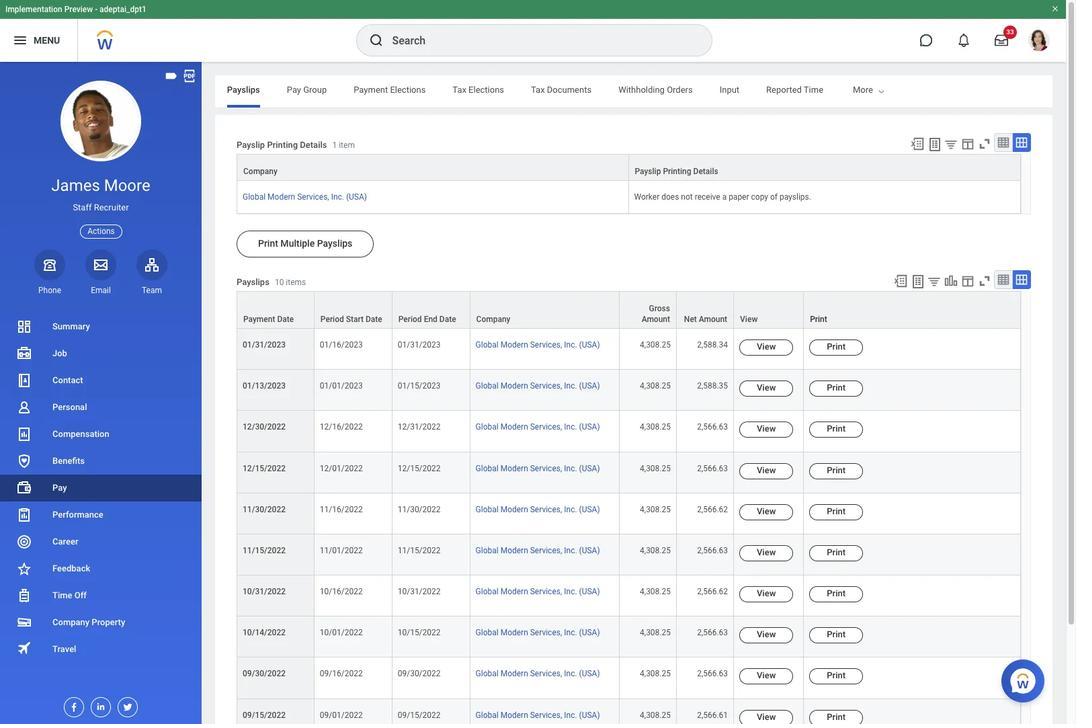Task type: locate. For each thing, give the bounding box(es) containing it.
amount for gross
[[642, 315, 671, 324]]

12/16/2022
[[320, 423, 363, 432]]

export to excel image
[[911, 137, 926, 151]]

company property link
[[0, 609, 202, 636]]

list
[[0, 313, 202, 663]]

global modern services, inc. (usa) for 12/31/2022
[[476, 423, 600, 432]]

date down the 10
[[277, 315, 294, 324]]

period start date button
[[315, 292, 392, 328]]

inc. for 12/31/2022
[[565, 423, 578, 432]]

payslips 10 items
[[237, 277, 306, 288]]

global for 09/30/2022
[[476, 670, 499, 679]]

1 horizontal spatial time
[[804, 85, 824, 95]]

inc. for 09/30/2022
[[565, 670, 578, 679]]

modern for 12/15/2022
[[501, 464, 529, 473]]

(usa) for 10/31/2022
[[580, 587, 600, 597]]

0 horizontal spatial date
[[277, 315, 294, 324]]

export to worksheets image
[[928, 137, 944, 153], [911, 274, 927, 290]]

feedback link
[[0, 556, 202, 583]]

3 date from the left
[[440, 315, 456, 324]]

2 01/31/2023 from the left
[[398, 340, 441, 350]]

export to worksheets image left select to filter grid data image
[[911, 274, 927, 290]]

1 horizontal spatial tax
[[531, 85, 545, 95]]

modern for 01/31/2023
[[501, 340, 529, 350]]

details up receive
[[694, 167, 719, 176]]

amount inside popup button
[[642, 315, 671, 324]]

actions
[[88, 226, 115, 236]]

2,566.62 for 11/30/2022
[[698, 505, 729, 514]]

modern for 10/31/2022
[[501, 587, 529, 597]]

tag image
[[164, 69, 179, 83]]

1 expand table image from the top
[[1016, 136, 1029, 149]]

12/15/2022 down 12/31/2022
[[398, 464, 441, 473]]

33
[[1007, 28, 1015, 36]]

1 4,308.25 from the top
[[640, 340, 671, 350]]

export to worksheets image for details
[[928, 137, 944, 153]]

services, for 12/31/2022
[[531, 423, 563, 432]]

personal image
[[16, 400, 32, 416]]

reported time
[[767, 85, 824, 95]]

time right reported
[[804, 85, 824, 95]]

10 print button from the top
[[810, 710, 864, 724]]

1 vertical spatial company
[[477, 315, 511, 324]]

more
[[854, 85, 874, 95]]

phone james moore element
[[34, 285, 65, 296]]

company right the end
[[477, 315, 511, 324]]

2 2,566.62 from the top
[[698, 587, 729, 597]]

2 2,566.63 from the top
[[698, 464, 729, 473]]

payment down payslips 10 items
[[244, 315, 275, 324]]

1 vertical spatial payment
[[244, 315, 275, 324]]

0 horizontal spatial tax
[[453, 85, 467, 95]]

global modern services, inc. (usa) for 01/31/2023
[[476, 340, 600, 350]]

company down payslip printing details 1 item
[[244, 167, 278, 176]]

services, for 09/30/2022
[[531, 670, 563, 679]]

0 horizontal spatial 09/15/2022
[[243, 711, 286, 720]]

2 vertical spatial company
[[52, 618, 90, 628]]

select to filter grid data image
[[944, 137, 959, 151]]

01/31/2023 down payment date
[[243, 340, 286, 350]]

pay group
[[287, 85, 327, 95]]

export to worksheets image for items
[[911, 274, 927, 290]]

0 horizontal spatial export to worksheets image
[[911, 274, 927, 290]]

menu
[[34, 35, 60, 45]]

expand table image right table icon
[[1016, 136, 1029, 149]]

2 vertical spatial payslips
[[237, 277, 270, 288]]

5 4,308.25 from the top
[[640, 505, 671, 514]]

personal
[[52, 402, 87, 412]]

row containing gross amount
[[237, 291, 1022, 329]]

11/16/2022
[[320, 505, 363, 514]]

a
[[723, 192, 727, 202]]

1 horizontal spatial export to worksheets image
[[928, 137, 944, 153]]

printing for payslip printing details
[[664, 167, 692, 176]]

4,308.25 for 11/30/2022
[[640, 505, 671, 514]]

close environment banner image
[[1052, 5, 1060, 13]]

33 button
[[987, 26, 1018, 55]]

1 vertical spatial company button
[[471, 292, 619, 328]]

global modern services, inc. (usa) for 12/15/2022
[[476, 464, 600, 473]]

item
[[339, 141, 355, 150]]

10/15/2022
[[398, 628, 441, 638]]

1 09/15/2022 from the left
[[243, 711, 286, 720]]

expand table image
[[1016, 136, 1029, 149], [1016, 273, 1029, 287]]

1 vertical spatial toolbar
[[888, 270, 1032, 291]]

0 horizontal spatial 12/15/2022
[[243, 464, 286, 473]]

10/31/2022 up 10/14/2022
[[243, 587, 286, 597]]

09/30/2022 down 10/14/2022
[[243, 670, 286, 679]]

global modern services, inc. (usa) link for 11/30/2022
[[476, 502, 600, 514]]

0 vertical spatial 2,566.62
[[698, 505, 729, 514]]

services, for 11/30/2022
[[531, 505, 563, 514]]

1 date from the left
[[277, 315, 294, 324]]

1 vertical spatial payslips
[[317, 238, 353, 249]]

1 horizontal spatial 11/15/2022
[[398, 546, 441, 556]]

company down time off
[[52, 618, 90, 628]]

net
[[685, 315, 697, 324]]

3 2,566.63 from the top
[[698, 546, 729, 556]]

1 horizontal spatial amount
[[699, 315, 728, 324]]

export to excel image
[[894, 274, 909, 289]]

3 4,308.25 from the top
[[640, 423, 671, 432]]

10/31/2022 up 10/15/2022
[[398, 587, 441, 597]]

4 4,308.25 from the top
[[640, 464, 671, 473]]

tax for tax elections
[[453, 85, 467, 95]]

0 horizontal spatial time
[[52, 591, 72, 601]]

2 date from the left
[[366, 315, 383, 324]]

end
[[424, 315, 438, 324]]

compensation image
[[16, 426, 32, 443]]

moore
[[104, 176, 150, 195]]

global modern services, inc. (usa) for 11/15/2022
[[476, 546, 600, 556]]

2 09/30/2022 from the left
[[398, 670, 441, 679]]

select to filter grid data image
[[928, 275, 942, 289]]

0 vertical spatial expand table image
[[1016, 136, 1029, 149]]

multiple
[[281, 238, 315, 249]]

printing left 1
[[267, 140, 298, 150]]

0 horizontal spatial period
[[321, 315, 344, 324]]

details inside payslip printing details popup button
[[694, 167, 719, 176]]

feedback image
[[16, 561, 32, 577]]

1 horizontal spatial 09/30/2022
[[398, 670, 441, 679]]

0 horizontal spatial elections
[[390, 85, 426, 95]]

1 horizontal spatial 10/31/2022
[[398, 587, 441, 597]]

0 vertical spatial payment
[[354, 85, 388, 95]]

global modern services, inc. (usa) link for 12/15/2022
[[476, 461, 600, 473]]

0 horizontal spatial 01/31/2023
[[243, 340, 286, 350]]

11 row from the top
[[237, 617, 1022, 658]]

(usa) for 11/30/2022
[[580, 505, 600, 514]]

1 elections from the left
[[390, 85, 426, 95]]

10 view button from the top
[[740, 710, 794, 724]]

modern for 11/15/2022
[[501, 546, 529, 556]]

1 horizontal spatial printing
[[664, 167, 692, 176]]

1 vertical spatial expand table image
[[1016, 273, 1029, 287]]

not
[[682, 192, 693, 202]]

1 horizontal spatial details
[[694, 167, 719, 176]]

global for 11/30/2022
[[476, 505, 499, 514]]

2 row from the top
[[237, 181, 1022, 214]]

period
[[321, 315, 344, 324], [399, 315, 422, 324]]

toolbar for items
[[888, 270, 1032, 291]]

0 vertical spatial payslips
[[227, 85, 260, 95]]

modern
[[268, 192, 295, 202], [501, 340, 529, 350], [501, 382, 529, 391], [501, 423, 529, 432], [501, 464, 529, 473], [501, 505, 529, 514], [501, 546, 529, 556], [501, 587, 529, 597], [501, 628, 529, 638], [501, 670, 529, 679], [501, 711, 529, 720]]

period inside popup button
[[321, 315, 344, 324]]

global modern services, inc. (usa) link for 10/31/2022
[[476, 585, 600, 597]]

period end date
[[399, 315, 456, 324]]

7 4,308.25 from the top
[[640, 587, 671, 597]]

4 row from the top
[[237, 329, 1022, 370]]

contact
[[52, 375, 83, 385]]

email button
[[85, 249, 116, 296]]

payment inside payment date popup button
[[244, 315, 275, 324]]

1 vertical spatial 2,566.62
[[698, 587, 729, 597]]

4 view button from the top
[[740, 463, 794, 479]]

1 vertical spatial export to worksheets image
[[911, 274, 927, 290]]

1 2,566.62 from the top
[[698, 505, 729, 514]]

payslips.
[[780, 192, 812, 202]]

0 horizontal spatial 11/15/2022
[[243, 546, 286, 556]]

phone image
[[40, 257, 59, 273]]

9 4,308.25 from the top
[[640, 670, 671, 679]]

1 horizontal spatial 09/15/2022
[[398, 711, 441, 720]]

expand table image for table image at the right top of page
[[1016, 273, 1029, 287]]

menu banner
[[0, 0, 1067, 62]]

12/15/2022 down the 12/30/2022
[[243, 464, 286, 473]]

10 4,308.25 from the top
[[640, 711, 671, 720]]

global modern services, inc. (usa) for 11/30/2022
[[476, 505, 600, 514]]

period left the end
[[399, 315, 422, 324]]

net amount button
[[677, 292, 734, 328]]

time left off
[[52, 591, 72, 601]]

view
[[741, 315, 758, 324], [757, 342, 776, 352], [757, 383, 776, 393], [757, 424, 776, 434], [757, 465, 776, 475], [757, 506, 776, 516], [757, 548, 776, 558], [757, 589, 776, 599], [757, 630, 776, 640], [757, 671, 776, 681], [757, 712, 776, 722]]

0 vertical spatial export to worksheets image
[[928, 137, 944, 153]]

elections
[[390, 85, 426, 95], [469, 85, 505, 95]]

company inside navigation pane region
[[52, 618, 90, 628]]

company button
[[237, 155, 629, 180], [471, 292, 619, 328]]

global for 09/15/2022
[[476, 711, 499, 720]]

export to worksheets image left select to filter grid data icon
[[928, 137, 944, 153]]

0 horizontal spatial details
[[300, 140, 327, 150]]

1 horizontal spatial 12/15/2022
[[398, 464, 441, 473]]

2 11/30/2022 from the left
[[398, 505, 441, 514]]

expand table image for table icon
[[1016, 136, 1029, 149]]

0 horizontal spatial payment
[[244, 315, 275, 324]]

8 print button from the top
[[810, 628, 864, 644]]

reported
[[767, 85, 802, 95]]

5 row from the top
[[237, 370, 1022, 411]]

amount right net
[[699, 315, 728, 324]]

printing
[[267, 140, 298, 150], [664, 167, 692, 176]]

4,308.25 for 09/30/2022
[[640, 670, 671, 679]]

11/15/2022
[[243, 546, 286, 556], [398, 546, 441, 556]]

services, for 01/15/2023
[[531, 382, 563, 391]]

details for payslip printing details
[[694, 167, 719, 176]]

0 horizontal spatial amount
[[642, 315, 671, 324]]

navigation pane region
[[0, 62, 202, 724]]

10/01/2022
[[320, 628, 363, 638]]

4 2,566.63 from the top
[[698, 628, 729, 638]]

1 12/15/2022 from the left
[[243, 464, 286, 473]]

1 vertical spatial time
[[52, 591, 72, 601]]

payslips right multiple
[[317, 238, 353, 249]]

12/31/2022
[[398, 423, 441, 432]]

6 4,308.25 from the top
[[640, 546, 671, 556]]

(usa) for 11/15/2022
[[580, 546, 600, 556]]

amount for net
[[699, 315, 728, 324]]

table image
[[998, 273, 1011, 287]]

2 12/15/2022 from the left
[[398, 464, 441, 473]]

printing inside popup button
[[664, 167, 692, 176]]

2 horizontal spatial date
[[440, 315, 456, 324]]

team
[[142, 286, 162, 295]]

1 11/30/2022 from the left
[[243, 505, 286, 514]]

worker does not receive a paper copy of payslips.
[[635, 192, 812, 202]]

2,566.62
[[698, 505, 729, 514], [698, 587, 729, 597]]

3 row from the top
[[237, 291, 1022, 329]]

8 view button from the top
[[740, 628, 794, 644]]

global modern services, inc. (usa) link for 09/15/2022
[[476, 708, 600, 720]]

amount inside popup button
[[699, 315, 728, 324]]

2 print button from the top
[[810, 381, 864, 397]]

james
[[51, 176, 100, 195]]

view inside popup button
[[741, 315, 758, 324]]

payment inside tab list
[[354, 85, 388, 95]]

09/30/2022 down 10/15/2022
[[398, 670, 441, 679]]

global
[[243, 192, 266, 202], [476, 340, 499, 350], [476, 382, 499, 391], [476, 423, 499, 432], [476, 464, 499, 473], [476, 505, 499, 514], [476, 546, 499, 556], [476, 587, 499, 597], [476, 628, 499, 638], [476, 670, 499, 679], [476, 711, 499, 720]]

0 horizontal spatial printing
[[267, 140, 298, 150]]

period inside popup button
[[399, 315, 422, 324]]

5 2,566.63 from the top
[[698, 670, 729, 679]]

4 print button from the top
[[810, 463, 864, 479]]

expand table image right table image at the right top of page
[[1016, 273, 1029, 287]]

company property image
[[16, 615, 32, 631]]

payslips left 'pay group'
[[227, 85, 260, 95]]

1 01/31/2023 from the left
[[243, 340, 286, 350]]

1 horizontal spatial date
[[366, 315, 383, 324]]

pay left group
[[287, 85, 301, 95]]

pay
[[287, 85, 301, 95], [52, 483, 67, 493]]

0 horizontal spatial 10/31/2022
[[243, 587, 286, 597]]

row
[[237, 154, 1022, 181], [237, 181, 1022, 214], [237, 291, 1022, 329], [237, 329, 1022, 370], [237, 370, 1022, 411], [237, 411, 1022, 452], [237, 452, 1022, 494], [237, 494, 1022, 535], [237, 535, 1022, 576], [237, 576, 1022, 617], [237, 617, 1022, 658], [237, 658, 1022, 699], [237, 699, 1022, 724]]

2 expand table image from the top
[[1016, 273, 1029, 287]]

2,588.34
[[698, 340, 729, 350]]

inc. for 11/15/2022
[[565, 546, 578, 556]]

time off link
[[0, 583, 202, 609]]

2 elections from the left
[[469, 85, 505, 95]]

1 horizontal spatial payslip
[[635, 167, 662, 176]]

2 amount from the left
[[699, 315, 728, 324]]

8 4,308.25 from the top
[[640, 628, 671, 638]]

period left start
[[321, 315, 344, 324]]

pay image
[[16, 480, 32, 496]]

email
[[91, 286, 111, 295]]

payslip inside popup button
[[635, 167, 662, 176]]

global modern services, inc. (usa) for 10/31/2022
[[476, 587, 600, 597]]

1 period from the left
[[321, 315, 344, 324]]

0 horizontal spatial pay
[[52, 483, 67, 493]]

contact image
[[16, 373, 32, 389]]

pay for pay
[[52, 483, 67, 493]]

printing up does
[[664, 167, 692, 176]]

(usa) for 12/15/2022
[[580, 464, 600, 473]]

pay down 'benefits'
[[52, 483, 67, 493]]

1 horizontal spatial payment
[[354, 85, 388, 95]]

global modern services, inc. (usa) for 09/15/2022
[[476, 711, 600, 720]]

0 horizontal spatial 09/30/2022
[[243, 670, 286, 679]]

amount down the gross
[[642, 315, 671, 324]]

pay inside tab list
[[287, 85, 301, 95]]

payslips inside tab list
[[227, 85, 260, 95]]

inc.
[[331, 192, 344, 202], [565, 340, 578, 350], [565, 382, 578, 391], [565, 423, 578, 432], [565, 464, 578, 473], [565, 505, 578, 514], [565, 546, 578, 556], [565, 587, 578, 597], [565, 628, 578, 638], [565, 670, 578, 679], [565, 711, 578, 720]]

date inside popup button
[[366, 315, 383, 324]]

james moore
[[51, 176, 150, 195]]

1 vertical spatial details
[[694, 167, 719, 176]]

paper
[[729, 192, 750, 202]]

9 print button from the top
[[810, 669, 864, 685]]

date right start
[[366, 315, 383, 324]]

0 vertical spatial time
[[804, 85, 824, 95]]

1 row from the top
[[237, 154, 1022, 181]]

1 vertical spatial payslip
[[635, 167, 662, 176]]

payslips left the 10
[[237, 277, 270, 288]]

09/15/2022
[[243, 711, 286, 720], [398, 711, 441, 720]]

payment down search image
[[354, 85, 388, 95]]

1 print button from the top
[[810, 340, 864, 356]]

details left 1
[[300, 140, 327, 150]]

01/16/2023
[[320, 340, 363, 350]]

view printable version (pdf) image
[[182, 69, 197, 83]]

5 print button from the top
[[810, 504, 864, 521]]

1 horizontal spatial 11/30/2022
[[398, 505, 441, 514]]

01/31/2023 down period end date
[[398, 340, 441, 350]]

2,566.63 for 12/31/2022
[[698, 423, 729, 432]]

0 vertical spatial printing
[[267, 140, 298, 150]]

inc. for 10/15/2022
[[565, 628, 578, 638]]

inc. for 12/15/2022
[[565, 464, 578, 473]]

12 row from the top
[[237, 658, 1022, 699]]

1 tax from the left
[[453, 85, 467, 95]]

0 horizontal spatial payslip
[[237, 140, 265, 150]]

1 horizontal spatial pay
[[287, 85, 301, 95]]

time
[[804, 85, 824, 95], [52, 591, 72, 601]]

2 4,308.25 from the top
[[640, 382, 671, 391]]

1 vertical spatial printing
[[664, 167, 692, 176]]

print button
[[810, 340, 864, 356], [810, 381, 864, 397], [810, 422, 864, 438], [810, 463, 864, 479], [810, 504, 864, 521], [810, 546, 864, 562], [810, 587, 864, 603], [810, 628, 864, 644], [810, 669, 864, 685], [810, 710, 864, 724]]

3 view button from the top
[[740, 422, 794, 438]]

career link
[[0, 529, 202, 556]]

01/13/2023
[[243, 382, 286, 391]]

1 amount from the left
[[642, 315, 671, 324]]

preview
[[64, 5, 93, 14]]

documents
[[547, 85, 592, 95]]

pay inside list
[[52, 483, 67, 493]]

payslips for payslips 10 items
[[237, 277, 270, 288]]

2 tax from the left
[[531, 85, 545, 95]]

0 horizontal spatial company
[[52, 618, 90, 628]]

print multiple payslips button
[[237, 231, 374, 258]]

search image
[[368, 32, 384, 48]]

costing allocations
[[851, 85, 927, 95]]

date right the end
[[440, 315, 456, 324]]

services, for 09/15/2022
[[531, 711, 563, 720]]

1 2,566.63 from the top
[[698, 423, 729, 432]]

(usa) for 01/15/2023
[[580, 382, 600, 391]]

1 horizontal spatial elections
[[469, 85, 505, 95]]

payslip
[[237, 140, 265, 150], [635, 167, 662, 176]]

2,566.63 for 12/15/2022
[[698, 464, 729, 473]]

4,308.25 for 09/15/2022
[[640, 711, 671, 720]]

09/16/2022
[[320, 670, 363, 679]]

1 horizontal spatial period
[[399, 315, 422, 324]]

0 vertical spatial pay
[[287, 85, 301, 95]]

period for period end date
[[399, 315, 422, 324]]

performance
[[52, 510, 103, 520]]

0 horizontal spatial 11/30/2022
[[243, 505, 286, 514]]

summary image
[[16, 319, 32, 335]]

2,566.61
[[698, 711, 729, 720]]

4,308.25 for 01/15/2023
[[640, 382, 671, 391]]

1 horizontal spatial company
[[244, 167, 278, 176]]

mail image
[[93, 257, 109, 273]]

0 vertical spatial toolbar
[[905, 133, 1032, 154]]

toolbar
[[905, 133, 1032, 154], [888, 270, 1032, 291]]

view button
[[735, 292, 804, 328]]

2,566.63
[[698, 423, 729, 432], [698, 464, 729, 473], [698, 546, 729, 556], [698, 628, 729, 638], [698, 670, 729, 679]]

tab list
[[0, 75, 927, 108]]

0 vertical spatial payslip
[[237, 140, 265, 150]]

global modern services, inc. (usa) link for 11/15/2022
[[476, 543, 600, 556]]

services, for 11/15/2022
[[531, 546, 563, 556]]

0 vertical spatial details
[[300, 140, 327, 150]]

fullscreen image
[[978, 137, 993, 151]]

amount
[[642, 315, 671, 324], [699, 315, 728, 324]]

services, for 12/15/2022
[[531, 464, 563, 473]]

1 horizontal spatial 01/31/2023
[[398, 340, 441, 350]]

1 vertical spatial pay
[[52, 483, 67, 493]]

2 period from the left
[[399, 315, 422, 324]]



Task type: vqa. For each thing, say whether or not it's contained in the screenshot.
items's toolbar
yes



Task type: describe. For each thing, give the bounding box(es) containing it.
expand/collapse chart image
[[944, 274, 959, 289]]

3 print button from the top
[[810, 422, 864, 438]]

team james moore element
[[137, 285, 167, 296]]

time inside time off link
[[52, 591, 72, 601]]

global modern services, inc. (usa) link for 10/15/2022
[[476, 626, 600, 638]]

services, for 10/15/2022
[[531, 628, 563, 638]]

5 view button from the top
[[740, 504, 794, 521]]

inc. for 01/15/2023
[[565, 382, 578, 391]]

1 09/30/2022 from the left
[[243, 670, 286, 679]]

Search Workday  search field
[[393, 26, 684, 55]]

6 view button from the top
[[740, 546, 794, 562]]

orders
[[667, 85, 693, 95]]

payslips inside button
[[317, 238, 353, 249]]

gross amount
[[642, 304, 671, 324]]

start
[[346, 315, 364, 324]]

costing
[[851, 85, 881, 95]]

(usa) for 09/15/2022
[[580, 711, 600, 720]]

10 row from the top
[[237, 576, 1022, 617]]

10/14/2022
[[243, 628, 286, 638]]

1
[[333, 141, 337, 150]]

does
[[662, 192, 680, 202]]

notifications large image
[[958, 34, 971, 47]]

2 09/15/2022 from the left
[[398, 711, 441, 720]]

7 print button from the top
[[810, 587, 864, 603]]

travel image
[[16, 641, 32, 657]]

inc. for 10/31/2022
[[565, 587, 578, 597]]

global modern services, inc. (usa) link for 12/31/2022
[[476, 420, 600, 432]]

click to view/edit grid preferences image
[[961, 274, 976, 289]]

company property
[[52, 618, 125, 628]]

2 horizontal spatial company
[[477, 315, 511, 324]]

benefits image
[[16, 453, 32, 470]]

global modern services, inc. (usa) link for 01/15/2023
[[476, 379, 600, 391]]

time off
[[52, 591, 87, 601]]

net amount
[[685, 315, 728, 324]]

payment for payment elections
[[354, 85, 388, 95]]

gross amount button
[[620, 292, 677, 328]]

profile logan mcneil image
[[1029, 30, 1051, 54]]

email james moore element
[[85, 285, 116, 296]]

pay for pay group
[[287, 85, 301, 95]]

1 view button from the top
[[740, 340, 794, 356]]

global modern services, inc. (usa) link for 01/31/2023
[[476, 338, 600, 350]]

inc. for 01/31/2023
[[565, 340, 578, 350]]

4,308.25 for 12/15/2022
[[640, 464, 671, 473]]

modern for 01/15/2023
[[501, 382, 529, 391]]

staff
[[73, 203, 92, 213]]

implementation preview -   adeptai_dpt1
[[5, 5, 147, 14]]

date for period start date
[[366, 315, 383, 324]]

group
[[304, 85, 327, 95]]

input
[[720, 85, 740, 95]]

modern for 10/15/2022
[[501, 628, 529, 638]]

4,308.25 for 11/15/2022
[[640, 546, 671, 556]]

(usa) for 12/31/2022
[[580, 423, 600, 432]]

menu button
[[0, 19, 78, 62]]

payslip for payslip printing details
[[635, 167, 662, 176]]

tax elections
[[453, 85, 505, 95]]

allocations
[[883, 85, 927, 95]]

modern for 12/31/2022
[[501, 423, 529, 432]]

recruiter
[[94, 203, 129, 213]]

global for 11/15/2022
[[476, 546, 499, 556]]

twitter image
[[118, 698, 133, 713]]

global modern services, inc. (usa) for 09/30/2022
[[476, 670, 600, 679]]

global for 12/31/2022
[[476, 423, 499, 432]]

tax for tax documents
[[531, 85, 545, 95]]

summary link
[[0, 313, 202, 340]]

row containing company
[[237, 154, 1022, 181]]

0 vertical spatial company button
[[237, 155, 629, 180]]

modern for 11/30/2022
[[501, 505, 529, 514]]

fullscreen image
[[978, 274, 993, 289]]

receive
[[695, 192, 721, 202]]

(usa) for 09/30/2022
[[580, 670, 600, 679]]

10
[[275, 278, 284, 288]]

4,308.25 for 10/15/2022
[[640, 628, 671, 638]]

0 vertical spatial company
[[244, 167, 278, 176]]

modern for 09/15/2022
[[501, 711, 529, 720]]

phone button
[[34, 249, 65, 296]]

(usa) for 10/15/2022
[[580, 628, 600, 638]]

payment date
[[244, 315, 294, 324]]

payslip printing details
[[635, 167, 719, 176]]

off
[[74, 591, 87, 601]]

2,566.63 for 10/15/2022
[[698, 628, 729, 638]]

view team image
[[144, 257, 160, 273]]

payment for payment date
[[244, 315, 275, 324]]

facebook image
[[65, 698, 79, 713]]

copy
[[752, 192, 769, 202]]

travel
[[52, 644, 76, 655]]

12/30/2022
[[243, 423, 286, 432]]

global for 01/15/2023
[[476, 382, 499, 391]]

performance link
[[0, 502, 202, 529]]

11/01/2022
[[320, 546, 363, 556]]

print multiple payslips
[[258, 238, 353, 249]]

period start date
[[321, 315, 383, 324]]

feedback
[[52, 564, 90, 574]]

inbox large image
[[996, 34, 1009, 47]]

pay link
[[0, 475, 202, 502]]

2,566.63 for 09/30/2022
[[698, 670, 729, 679]]

gross
[[650, 304, 671, 314]]

9 row from the top
[[237, 535, 1022, 576]]

details for payslip printing details 1 item
[[300, 140, 327, 150]]

time inside tab list
[[804, 85, 824, 95]]

services, for 01/31/2023
[[531, 340, 563, 350]]

4,308.25 for 01/31/2023
[[640, 340, 671, 350]]

8 row from the top
[[237, 494, 1022, 535]]

adeptai_dpt1
[[100, 5, 147, 14]]

payslip for payslip printing details 1 item
[[237, 140, 265, 150]]

2 10/31/2022 from the left
[[398, 587, 441, 597]]

4,308.25 for 10/31/2022
[[640, 587, 671, 597]]

inc. for 11/30/2022
[[565, 505, 578, 514]]

printing for payslip printing details 1 item
[[267, 140, 298, 150]]

modern for 09/30/2022
[[501, 670, 529, 679]]

toolbar for details
[[905, 133, 1032, 154]]

01/01/2023
[[320, 382, 363, 391]]

6 row from the top
[[237, 411, 1022, 452]]

time off image
[[16, 588, 32, 604]]

7 row from the top
[[237, 452, 1022, 494]]

9 view button from the top
[[740, 669, 794, 685]]

2 11/15/2022 from the left
[[398, 546, 441, 556]]

job image
[[16, 346, 32, 362]]

phone
[[38, 286, 61, 295]]

2,566.63 for 11/15/2022
[[698, 546, 729, 556]]

1 10/31/2022 from the left
[[243, 587, 286, 597]]

09/01/2022
[[320, 711, 363, 720]]

12/01/2022
[[320, 464, 363, 473]]

tax documents
[[531, 85, 592, 95]]

personal link
[[0, 394, 202, 421]]

global modern services, inc. (usa) for 01/15/2023
[[476, 382, 600, 391]]

items
[[286, 278, 306, 288]]

period end date button
[[393, 292, 470, 328]]

print inside popup button
[[811, 315, 828, 324]]

period for period start date
[[321, 315, 344, 324]]

implementation
[[5, 5, 62, 14]]

compensation link
[[0, 421, 202, 448]]

team link
[[137, 249, 167, 296]]

elections for payment elections
[[390, 85, 426, 95]]

01/15/2023
[[398, 382, 441, 391]]

(usa) for 01/31/2023
[[580, 340, 600, 350]]

global modern services, inc. (usa) link for 09/30/2022
[[476, 667, 600, 679]]

payslips for payslips
[[227, 85, 260, 95]]

performance image
[[16, 507, 32, 523]]

job
[[52, 348, 67, 359]]

13 row from the top
[[237, 699, 1022, 724]]

print inside button
[[258, 238, 278, 249]]

click to view/edit grid preferences image
[[961, 137, 976, 151]]

list containing summary
[[0, 313, 202, 663]]

career
[[52, 537, 78, 547]]

6 print button from the top
[[810, 546, 864, 562]]

linkedin image
[[91, 698, 106, 712]]

job link
[[0, 340, 202, 367]]

2,588.35
[[698, 382, 729, 391]]

payment elections
[[354, 85, 426, 95]]

withholding orders
[[619, 85, 693, 95]]

table image
[[998, 136, 1011, 149]]

actions button
[[80, 224, 122, 239]]

1 11/15/2022 from the left
[[243, 546, 286, 556]]

elections for tax elections
[[469, 85, 505, 95]]

global for 12/15/2022
[[476, 464, 499, 473]]

payslip printing details 1 item
[[237, 140, 355, 150]]

inc. for 09/15/2022
[[565, 711, 578, 720]]

benefits
[[52, 456, 85, 466]]

10/16/2022
[[320, 587, 363, 597]]

career image
[[16, 534, 32, 550]]

payment date button
[[237, 292, 314, 328]]

2,566.62 for 10/31/2022
[[698, 587, 729, 597]]

date for period end date
[[440, 315, 456, 324]]

justify image
[[12, 32, 28, 48]]

row containing global modern services, inc. (usa)
[[237, 181, 1022, 214]]

global for 10/15/2022
[[476, 628, 499, 638]]

property
[[92, 618, 125, 628]]

global for 01/31/2023
[[476, 340, 499, 350]]

tab list containing payslips
[[0, 75, 927, 108]]

7 view button from the top
[[740, 587, 794, 603]]

global for 10/31/2022
[[476, 587, 499, 597]]

2 view button from the top
[[740, 381, 794, 397]]

of
[[771, 192, 778, 202]]



